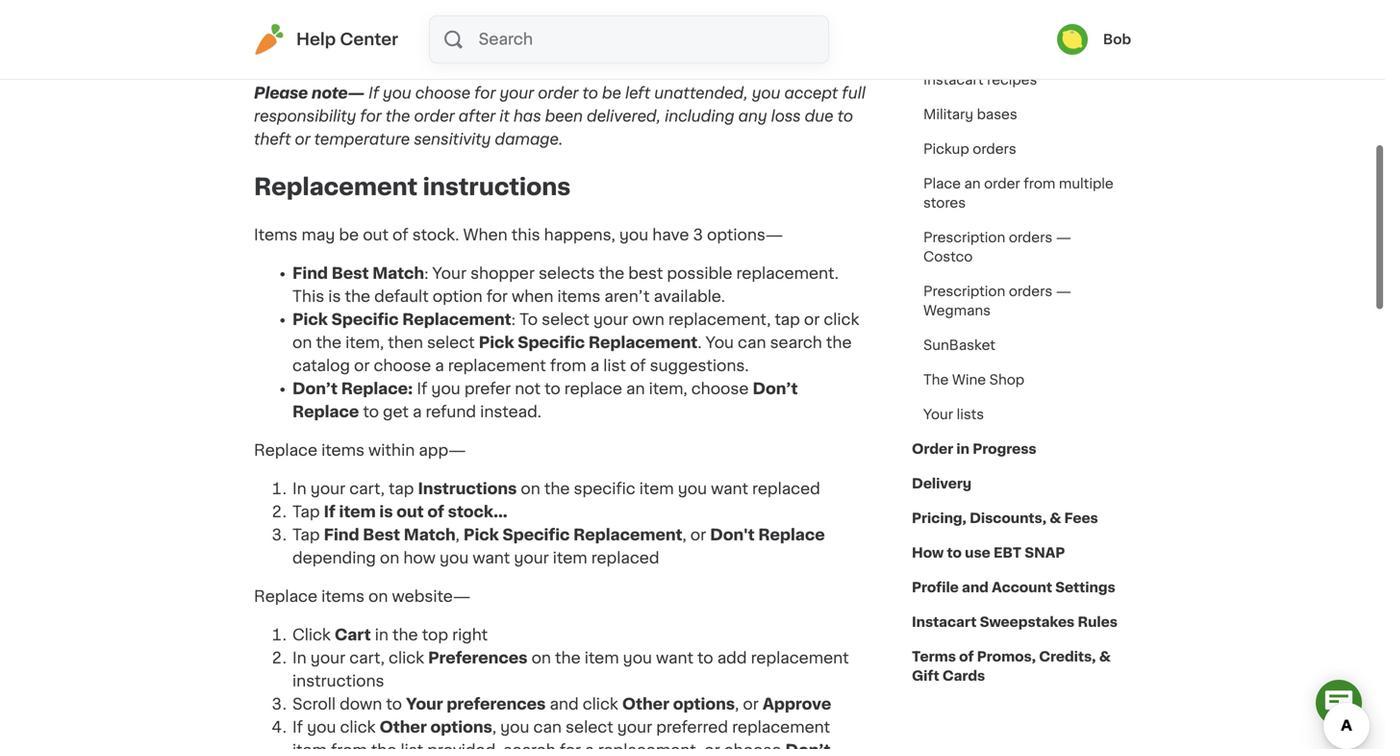 Task type: describe. For each thing, give the bounding box(es) containing it.
to left use
[[947, 546, 962, 560]]

0 vertical spatial can
[[423, 1, 452, 16]]

. this option will notify the shopper it's an unattended delivery and prompt them to take a picture of the order at your door before they leave.
[[254, 24, 827, 62]]

then
[[388, 335, 423, 351]]

choose inside the ". you can search the catalog or choose a replacement from a list of suggestions."
[[374, 359, 431, 374]]

stock...
[[448, 505, 508, 520]]

fees
[[1065, 512, 1098, 525]]

sensitivity
[[414, 132, 491, 147]]

1 horizontal spatial other
[[622, 697, 670, 713]]

you up will
[[390, 1, 419, 16]]

order up recipes
[[1036, 38, 1072, 52]]

replacement down own
[[589, 335, 698, 351]]

and inside . this option will notify the shopper it's an unattended delivery and prompt them to take a picture of the order at your door before they leave.
[[795, 24, 824, 39]]

or inside the ". you can search the catalog or choose a replacement from a list of suggestions."
[[354, 359, 370, 374]]

the up . this option will notify the shopper it's an unattended delivery and prompt them to take a picture of the order at your door before they leave.
[[519, 1, 545, 16]]

door inside "left at your door if you're not around"
[[710, 1, 748, 16]]

order up it's
[[549, 1, 590, 16]]

place an order from multiple stores
[[924, 177, 1114, 210]]

within
[[369, 443, 415, 459]]

instacart for instacart sweepstakes rules
[[912, 616, 977, 629]]

center
[[340, 31, 398, 48]]

on the item you want to add replacement instructions
[[292, 651, 849, 689]]

military
[[924, 108, 974, 121]]

replacement up "then"
[[402, 312, 511, 328]]

costco
[[924, 250, 973, 264]]

pick inside in your cart, tap instructions on the specific item you want replaced tap if item is out of stock... tap find best match , pick specific replacement , or don't replace depending on how you want your item replaced
[[464, 528, 499, 543]]

in for in your cart, tap
[[292, 482, 307, 497]]

how for how to use ebt snap
[[912, 546, 944, 560]]

of inside . this option will notify the shopper it's an unattended delivery and prompt them to take a picture of the order at your door before they leave.
[[488, 47, 504, 62]]

bob
[[1103, 33, 1131, 46]]

default
[[374, 289, 429, 305]]

your down replace items within app—
[[311, 482, 346, 497]]

instacart recipes link
[[912, 63, 1049, 97]]

the down find best match
[[345, 289, 370, 305]]

replace:
[[341, 382, 413, 397]]

or inside in your cart, tap instructions on the specific item you want replaced tap if item is out of stock... tap find best match , pick specific replacement , or don't replace depending on how you want your item replaced
[[691, 528, 706, 543]]

find inside in your cart, tap instructions on the specific item you want replaced tap if item is out of stock... tap find best match , pick specific replacement , or don't replace depending on how you want your item replaced
[[324, 528, 359, 543]]

0 vertical spatial select
[[542, 312, 590, 328]]

prescription orders — costco
[[924, 231, 1072, 264]]

1 vertical spatial specific
[[518, 335, 585, 351]]

list inside the ". you can search the catalog or choose a replacement from a list of suggestions."
[[603, 359, 626, 374]]

replace items on website—
[[254, 589, 471, 605]]

if down "scroll"
[[292, 720, 303, 736]]

replacement inside , you can select your preferred replacement item from the list provided,
[[732, 720, 830, 736]]

to down full
[[838, 109, 853, 124]]

on left how
[[380, 551, 400, 566]]

2 vertical spatial be
[[339, 228, 359, 243]]

bob link
[[1057, 24, 1131, 55]]

top
[[422, 628, 448, 643]]

a up "to get a refund instead."
[[435, 359, 444, 374]]

, down the stock...
[[456, 528, 460, 543]]

you inside on the item you want to add replacement instructions
[[623, 651, 652, 666]]

prompt
[[254, 47, 311, 62]]

0 vertical spatial pick specific replacement
[[292, 312, 511, 328]]

orders for pickup orders
[[973, 142, 1017, 156]]

in your cart, tap instructions on the specific item you want replaced tap if item is out of stock... tap find best match , pick specific replacement , or don't replace depending on how you want your item replaced
[[292, 482, 825, 566]]

how for how to place an order
[[924, 38, 954, 52]]

suggestions.
[[650, 359, 749, 374]]

be for order
[[594, 1, 614, 16]]

replacement instructions
[[254, 176, 571, 199]]

3
[[693, 228, 703, 243]]

an inside . this option will notify the shopper it's an unattended delivery and prompt them to take a picture of the order at your door before they leave.
[[613, 24, 631, 39]]

to inside on the item you want to add replacement instructions
[[697, 651, 714, 666]]

a inside . this option will notify the shopper it's an unattended delivery and prompt them to take a picture of the order at your door before they leave.
[[416, 47, 425, 62]]

1 horizontal spatial instructions
[[423, 176, 571, 199]]

military bases
[[924, 108, 1018, 121]]

0 horizontal spatial out
[[363, 228, 389, 243]]

click down 'click cart in the top right'
[[389, 651, 424, 666]]

place
[[975, 38, 1012, 52]]

don't replace
[[292, 382, 798, 420]]

order inside . this option will notify the shopper it's an unattended delivery and prompt them to take a picture of the order at your door before they leave.
[[537, 47, 578, 62]]

find best match
[[292, 266, 424, 282]]

happens,
[[544, 228, 615, 243]]

select inside , you can select your preferred replacement item from the list provided,
[[566, 720, 613, 736]]

military bases link
[[912, 97, 1029, 132]]

replacement up may
[[254, 176, 418, 199]]

when
[[463, 228, 508, 243]]

to down replace:
[[363, 405, 379, 420]]

click inside : to select your own replacement, tap or click on the item, then select
[[824, 312, 859, 328]]

how
[[403, 551, 436, 566]]

replace items within app—
[[254, 443, 466, 459]]

shopper inside . this option will notify the shopper it's an unattended delivery and prompt them to take a picture of the order at your door before they leave.
[[517, 24, 581, 39]]

to
[[520, 312, 538, 328]]

possible
[[667, 266, 732, 282]]

be for to
[[602, 85, 621, 101]]

credits,
[[1039, 650, 1096, 664]]

don't replace: if you prefer not to replace an item, choose
[[292, 382, 753, 397]]

replace
[[565, 382, 622, 397]]

including
[[665, 109, 735, 124]]

to left place
[[958, 38, 972, 52]]

unattended,
[[654, 85, 748, 101]]

the down "left at your door if you're not around" at top
[[508, 47, 533, 62]]

if
[[752, 1, 763, 16]]

catalog
[[292, 359, 350, 374]]

the inside : to select your own replacement, tap or click on the item, then select
[[316, 335, 342, 351]]

or inside : to select your own replacement, tap or click on the item, then select
[[804, 312, 820, 328]]

this inside . this option will notify the shopper it's an unattended delivery and prompt them to take a picture of the order at your door before they leave.
[[320, 24, 352, 39]]

left at your door if you're not around
[[254, 1, 849, 39]]

: for find best match
[[424, 266, 429, 282]]

replacement,
[[669, 312, 771, 328]]

option inside the : your shopper selects the best possible replacement. this is the default option for when items aren't available.
[[433, 289, 483, 305]]

click
[[292, 628, 331, 643]]

to up if you click other options
[[386, 697, 402, 713]]

can for or
[[738, 335, 766, 351]]

tap inside : to select your own replacement, tap or click on the item, then select
[[775, 312, 800, 328]]

item right the 'specific'
[[640, 482, 674, 497]]

instructions inside on the item you want to add replacement instructions
[[292, 674, 384, 689]]

list inside , you can select your preferred replacement item from the list provided,
[[401, 743, 423, 749]]

at inside . this option will notify the shopper it's an unattended delivery and prompt them to take a picture of the order at your door before they leave.
[[582, 47, 598, 62]]

prescription for costco
[[924, 231, 1006, 244]]

cart, for tap
[[349, 482, 385, 497]]

you up any
[[752, 85, 781, 101]]

the down request
[[487, 24, 513, 39]]

0 horizontal spatial options
[[430, 720, 492, 736]]

from inside , you can select your preferred replacement item from the list provided,
[[331, 743, 367, 749]]

want inside on the item you want to add replacement instructions
[[656, 651, 694, 666]]

theft
[[254, 132, 291, 147]]

replacement inside the ". you can search the catalog or choose a replacement from a list of suggestions."
[[448, 359, 546, 374]]

how to use ebt snap
[[912, 546, 1065, 560]]

a right get
[[413, 405, 422, 420]]

on up 'click cart in the top right'
[[369, 589, 388, 605]]

left inside "left at your door if you're not around"
[[618, 1, 646, 16]]

you right the 'specific'
[[678, 482, 707, 497]]

right
[[452, 628, 488, 643]]

on right instructions
[[521, 482, 540, 497]]

click down on the item you want to add replacement instructions
[[583, 697, 618, 713]]

refund
[[426, 405, 476, 420]]

0 vertical spatial pick
[[292, 312, 328, 328]]

1 vertical spatial other
[[380, 720, 427, 736]]

terms of promos, credits, & gift cards
[[912, 650, 1111, 683]]

click down the down
[[340, 720, 376, 736]]

order up sensitivity
[[414, 109, 455, 124]]

the up in your cart, click preferences
[[393, 628, 418, 643]]

1 tap from the top
[[292, 505, 320, 520]]

if you click other options
[[292, 720, 492, 736]]

a up the replace
[[590, 359, 600, 374]]

approve
[[763, 697, 831, 713]]

pricing,
[[912, 512, 967, 525]]

out inside in your cart, tap instructions on the specific item you want replaced tap if item is out of stock... tap find best match , pick specific replacement , or don't replace depending on how you want your item replaced
[[397, 505, 424, 520]]

: for pick specific replacement
[[511, 312, 516, 328]]

your down instructions
[[514, 551, 549, 566]]

, you can select your preferred replacement item from the list provided,
[[292, 720, 830, 749]]

order
[[912, 443, 954, 456]]

0 vertical spatial specific
[[331, 312, 399, 328]]

0 vertical spatial replaced
[[752, 482, 820, 497]]

the up aren't
[[599, 266, 625, 282]]

how to use ebt snap link
[[912, 536, 1065, 570]]

place an order from multiple stores link
[[912, 166, 1131, 220]]

order up been
[[538, 85, 579, 101]]

items may be out of stock. when this happens, you have 3 options—
[[254, 228, 783, 243]]

prescription orders — wegmans
[[924, 285, 1072, 317]]

promos,
[[977, 650, 1036, 664]]

selects
[[539, 266, 595, 282]]

progress
[[973, 443, 1037, 456]]

when
[[512, 289, 554, 305]]

you right how
[[440, 551, 469, 566]]

or left 'approve'
[[743, 697, 759, 713]]

preferences
[[428, 651, 528, 666]]

1 vertical spatial pick
[[479, 335, 514, 351]]

instructions
[[418, 482, 517, 497]]

, down add
[[735, 697, 739, 713]]

add
[[717, 651, 747, 666]]

1 vertical spatial pick specific replacement
[[479, 335, 698, 351]]

the wine shop
[[924, 373, 1025, 387]]

of left stock.
[[393, 228, 408, 243]]

sunbasket
[[924, 339, 996, 352]]

wegmans
[[924, 304, 991, 317]]

. for this
[[312, 24, 316, 39]]

pickup
[[924, 142, 969, 156]]

0 vertical spatial options
[[673, 697, 735, 713]]

to inside . this option will notify the shopper it's an unattended delivery and prompt them to take a picture of the order at your door before they leave.
[[359, 47, 375, 62]]

website—
[[392, 589, 471, 605]]

settings
[[1056, 581, 1116, 595]]

leave.
[[774, 47, 819, 62]]

bases
[[977, 108, 1018, 121]]

item up depending
[[339, 505, 376, 520]]

0 horizontal spatial in
[[375, 628, 389, 643]]

have
[[652, 228, 689, 243]]

of inside terms of promos, credits, & gift cards
[[959, 650, 974, 664]]

how to place an order link
[[912, 28, 1083, 63]]

don't for don't replace: if you prefer not to replace an item, choose
[[292, 382, 338, 397]]

you up "to get a refund instead."
[[431, 382, 461, 397]]

orders for prescription orders — wegmans
[[1009, 285, 1053, 298]]

1 vertical spatial select
[[427, 335, 475, 351]]

scroll
[[292, 697, 336, 713]]

unattended
[[635, 24, 725, 39]]

replacement inside in your cart, tap instructions on the specific item you want replaced tap if item is out of stock... tap find best match , pick specific replacement , or don't replace depending on how you want your item replaced
[[574, 528, 683, 543]]

instacart for instacart recipes
[[924, 73, 984, 87]]

can for replacement
[[533, 720, 562, 736]]

your lists link
[[912, 397, 996, 432]]

your inside , you can select your preferred replacement item from the list provided,
[[617, 720, 652, 736]]

at inside "left at your door if you're not around"
[[649, 1, 666, 16]]

your inside your lists link
[[924, 408, 953, 421]]

how to place an order
[[924, 38, 1072, 52]]



Task type: locate. For each thing, give the bounding box(es) containing it.
1 vertical spatial not
[[515, 382, 541, 397]]

the up 'temperature'
[[386, 109, 410, 124]]

replaced
[[752, 482, 820, 497], [591, 551, 659, 566]]

1 horizontal spatial list
[[603, 359, 626, 374]]

tap inside in your cart, tap instructions on the specific item you want replaced tap if item is out of stock... tap find best match , pick specific replacement , or don't replace depending on how you want your item replaced
[[389, 482, 414, 497]]

1 horizontal spatial item,
[[649, 382, 688, 397]]

your down aren't
[[593, 312, 628, 328]]

left up delivered, on the left
[[625, 85, 651, 101]]

any
[[738, 109, 767, 124]]

orders inside prescription orders — costco
[[1009, 231, 1053, 244]]

shopper up when
[[471, 266, 535, 282]]

2 horizontal spatial from
[[1024, 177, 1056, 190]]

0 vertical spatial from
[[1024, 177, 1056, 190]]

don't for don't replace
[[753, 382, 798, 397]]

left inside if you choose for your order to be left unattended, you accept full responsibility for the order after it has been delivered, including any loss due to theft or temperature sensitivity damage.
[[625, 85, 651, 101]]

specific down the to
[[518, 335, 585, 351]]

orders inside prescription orders — wegmans
[[1009, 285, 1053, 298]]

prescription inside prescription orders — costco
[[924, 231, 1006, 244]]

1 vertical spatial at
[[582, 47, 598, 62]]

&
[[1050, 512, 1061, 525], [1099, 650, 1111, 664]]

— inside prescription orders — costco
[[1056, 231, 1072, 244]]

door left the if
[[710, 1, 748, 16]]

discounts,
[[970, 512, 1047, 525]]

1 horizontal spatial option
[[433, 289, 483, 305]]

instead.
[[480, 405, 542, 420]]

options up provided, in the bottom left of the page
[[430, 720, 492, 736]]

your inside : to select your own replacement, tap or click on the item, then select
[[593, 312, 628, 328]]

0 horizontal spatial don't
[[292, 382, 338, 397]]

or inside if you choose for your order to be left unattended, you accept full responsibility for the order after it has been delivered, including any loss due to theft or temperature sensitivity damage.
[[295, 132, 310, 147]]

in right the order
[[957, 443, 970, 456]]

preferred
[[656, 720, 728, 736]]

in for in your cart, click
[[292, 651, 307, 666]]

shopper
[[517, 24, 581, 39], [471, 266, 535, 282]]

1 horizontal spatial not
[[822, 1, 849, 16]]

— inside prescription orders — wegmans
[[1056, 285, 1072, 298]]

option inside . this option will notify the shopper it's an unattended delivery and prompt them to take a picture of the order at your door before they leave.
[[355, 24, 405, 39]]

help
[[296, 31, 336, 48]]

0 vertical spatial tap
[[292, 505, 320, 520]]

— down multiple at the top
[[1056, 231, 1072, 244]]

replacement up prefer
[[448, 359, 546, 374]]

, left don't
[[683, 528, 687, 543]]

0 vertical spatial option
[[355, 24, 405, 39]]

you down "scroll"
[[307, 720, 336, 736]]

if you choose for your order to be left unattended, you accept full responsibility for the order after it has been delivered, including any loss due to theft or temperature sensitivity damage.
[[254, 85, 866, 147]]

other down the down
[[380, 720, 427, 736]]

0 vertical spatial want
[[711, 482, 748, 497]]

2 vertical spatial your
[[406, 697, 443, 713]]

for inside the : your shopper selects the best possible replacement. this is the default option for when items aren't available.
[[487, 289, 508, 305]]

your up if you click other options
[[406, 697, 443, 713]]

and inside profile and account settings link
[[962, 581, 989, 595]]

order inside place an order from multiple stores
[[984, 177, 1020, 190]]

list down if you click other options
[[401, 743, 423, 749]]

orders for prescription orders — costco
[[1009, 231, 1053, 244]]

is inside the : your shopper selects the best possible replacement. this is the default option for when items aren't available.
[[328, 289, 341, 305]]

if
[[368, 85, 379, 101], [417, 382, 427, 397], [324, 505, 336, 520], [292, 720, 303, 736]]

0 vertical spatial how
[[924, 38, 954, 52]]

your up unattended
[[669, 1, 707, 16]]

delivery
[[729, 24, 791, 39]]

in down replace items within app—
[[292, 482, 307, 497]]

1 horizontal spatial replaced
[[752, 482, 820, 497]]

click down the replacement.
[[824, 312, 859, 328]]

1 vertical spatial instructions
[[292, 674, 384, 689]]

item
[[640, 482, 674, 497], [339, 505, 376, 520], [553, 551, 587, 566], [585, 651, 619, 666], [292, 743, 327, 749]]

from up the replace
[[550, 359, 586, 374]]

1 — from the top
[[1056, 231, 1072, 244]]

and down use
[[962, 581, 989, 595]]

shopper left it's
[[517, 24, 581, 39]]

on inside : to select your own replacement, tap or click on the item, then select
[[292, 335, 312, 351]]

the inside on the item you want to add replacement instructions
[[555, 651, 581, 666]]

click cart in the top right
[[292, 628, 488, 643]]

choose down suggestions.
[[691, 382, 749, 397]]

prescription for wegmans
[[924, 285, 1006, 298]]

2 vertical spatial orders
[[1009, 285, 1053, 298]]

1 horizontal spatial at
[[649, 1, 666, 16]]

scroll down to your preferences and click other options , or approve
[[292, 697, 831, 713]]

0 vertical spatial prescription
[[924, 231, 1006, 244]]

1 horizontal spatial can
[[533, 720, 562, 736]]

door inside . this option will notify the shopper it's an unattended delivery and prompt them to take a picture of the order at your door before they leave.
[[640, 47, 676, 62]]

replace inside the don't replace
[[292, 405, 359, 420]]

or
[[295, 132, 310, 147], [804, 312, 820, 328], [354, 359, 370, 374], [691, 528, 706, 543], [743, 697, 759, 713]]

0 vertical spatial &
[[1050, 512, 1061, 525]]

options up preferred in the bottom of the page
[[673, 697, 735, 713]]

option up take
[[355, 24, 405, 39]]

you inside , you can select your preferred replacement item from the list provided,
[[500, 720, 530, 736]]

if right note—
[[368, 85, 379, 101]]

shopper inside the : your shopper selects the best possible replacement. this is the default option for when items aren't available.
[[471, 266, 535, 282]]

the up catalog
[[316, 335, 342, 351]]

— down prescription orders — costco link
[[1056, 285, 1072, 298]]

1 vertical spatial prescription
[[924, 285, 1006, 298]]

1 vertical spatial best
[[363, 528, 400, 543]]

0 horizontal spatial door
[[640, 47, 676, 62]]

tap up search
[[775, 312, 800, 328]]

1 vertical spatial tap
[[389, 482, 414, 497]]

2 vertical spatial replacement
[[732, 720, 830, 736]]

can inside , you can select your preferred replacement item from the list provided,
[[533, 720, 562, 736]]

, down preferences
[[492, 720, 496, 736]]

1 in from the top
[[292, 482, 307, 497]]

0 vertical spatial cart,
[[349, 482, 385, 497]]

1 cart, from the top
[[349, 482, 385, 497]]

replaced up don't
[[752, 482, 820, 497]]

0 vertical spatial choose
[[415, 85, 471, 101]]

can inside the ". you can search the catalog or choose a replacement from a list of suggestions."
[[738, 335, 766, 351]]

2 vertical spatial from
[[331, 743, 367, 749]]

1 prescription from the top
[[924, 231, 1006, 244]]

best
[[332, 266, 369, 282], [363, 528, 400, 543]]

don't down catalog
[[292, 382, 338, 397]]

profile
[[912, 581, 959, 595]]

options—
[[707, 228, 783, 243]]

profile and account settings
[[912, 581, 1116, 595]]

or up search
[[804, 312, 820, 328]]

0 vertical spatial left
[[618, 1, 646, 16]]

0 horizontal spatial list
[[401, 743, 423, 749]]

cart
[[335, 628, 371, 643]]

or up replace:
[[354, 359, 370, 374]]

2 vertical spatial choose
[[691, 382, 749, 397]]

prescription inside prescription orders — wegmans
[[924, 285, 1006, 298]]

not inside "left at your door if you're not around"
[[822, 1, 849, 16]]

1 horizontal spatial is
[[379, 505, 393, 520]]

1 vertical spatial replacement
[[751, 651, 849, 666]]

from inside the ". you can search the catalog or choose a replacement from a list of suggestions."
[[550, 359, 586, 374]]

best down may
[[332, 266, 369, 282]]

1 vertical spatial left
[[625, 85, 651, 101]]

replacement.
[[736, 266, 839, 282]]

1 vertical spatial and
[[962, 581, 989, 595]]

want left add
[[656, 651, 694, 666]]

items inside the : your shopper selects the best possible replacement. this is the default option for when items aren't available.
[[557, 289, 601, 305]]

can right you
[[738, 335, 766, 351]]

1 vertical spatial find
[[324, 528, 359, 543]]

to up been
[[583, 85, 598, 101]]

1 vertical spatial —
[[1056, 285, 1072, 298]]

1 horizontal spatial don't
[[753, 382, 798, 397]]

in your cart, click preferences
[[292, 651, 528, 666]]

item down the 'specific'
[[553, 551, 587, 566]]

0 vertical spatial orders
[[973, 142, 1017, 156]]

your
[[432, 266, 467, 282], [924, 408, 953, 421], [406, 697, 443, 713]]

help center link
[[254, 24, 398, 55]]

to down the ". you can search the catalog or choose a replacement from a list of suggestions."
[[545, 382, 561, 397]]

can
[[423, 1, 452, 16], [738, 335, 766, 351], [533, 720, 562, 736]]

the inside if you choose for your order to be left unattended, you accept full responsibility for the order after it has been delivered, including any loss due to theft or temperature sensitivity damage.
[[386, 109, 410, 124]]

match up how
[[404, 528, 456, 543]]

. left you
[[698, 335, 702, 351]]

2 vertical spatial and
[[550, 697, 579, 713]]

0 vertical spatial list
[[603, 359, 626, 374]]

0 vertical spatial out
[[363, 228, 389, 243]]

if inside if you choose for your order to be left unattended, you accept full responsibility for the order after it has been delivered, including any loss due to theft or temperature sensitivity damage.
[[368, 85, 379, 101]]

if inside in your cart, tap instructions on the specific item you want replaced tap if item is out of stock... tap find best match , pick specific replacement , or don't replace depending on how you want your item replaced
[[324, 505, 336, 520]]

1 vertical spatial option
[[433, 289, 483, 305]]

a down will
[[416, 47, 425, 62]]

due
[[805, 109, 834, 124]]

instacart down profile
[[912, 616, 977, 629]]

: to select your own replacement, tap or click on the item, then select
[[292, 312, 859, 351]]

item inside on the item you want to add replacement instructions
[[585, 651, 619, 666]]

2 tap from the top
[[292, 528, 320, 543]]

find down may
[[292, 266, 328, 282]]

0 horizontal spatial can
[[423, 1, 452, 16]]

search
[[770, 335, 822, 351]]

orders inside pickup orders link
[[973, 142, 1017, 156]]

select right "then"
[[427, 335, 475, 351]]

your lists
[[924, 408, 984, 421]]

left
[[618, 1, 646, 16], [625, 85, 651, 101]]

0 vertical spatial not
[[822, 1, 849, 16]]

0 horizontal spatial option
[[355, 24, 405, 39]]

a
[[416, 47, 425, 62], [435, 359, 444, 374], [590, 359, 600, 374], [413, 405, 422, 420]]

1 vertical spatial item,
[[649, 382, 688, 397]]

items for app—
[[321, 443, 365, 459]]

place
[[924, 177, 961, 190]]

other
[[622, 697, 670, 713], [380, 720, 427, 736]]

1 horizontal spatial out
[[397, 505, 424, 520]]

0 vertical spatial this
[[320, 24, 352, 39]]

wine
[[952, 373, 986, 387]]

1 vertical spatial cart,
[[349, 651, 385, 666]]

this down find best match
[[292, 289, 324, 305]]

0 vertical spatial at
[[649, 1, 666, 16]]

delivered,
[[587, 109, 661, 124]]

rules
[[1078, 616, 1118, 629]]

on inside on the item you want to add replacement instructions
[[532, 651, 551, 666]]

if up "to get a refund instead."
[[417, 382, 427, 397]]

: inside : to select your own replacement, tap or click on the item, then select
[[511, 312, 516, 328]]

an inside place an order from multiple stores
[[964, 177, 981, 190]]

snap
[[1025, 546, 1065, 560]]

of inside in your cart, tap instructions on the specific item you want replaced tap if item is out of stock... tap find best match , pick specific replacement , or don't replace depending on how you want your item replaced
[[427, 505, 444, 520]]

1 vertical spatial want
[[473, 551, 510, 566]]

Search search field
[[477, 16, 828, 63]]

0 vertical spatial :
[[424, 266, 429, 282]]

0 horizontal spatial tap
[[389, 482, 414, 497]]

your inside "left at your door if you're not around"
[[669, 1, 707, 16]]

option
[[355, 24, 405, 39], [433, 289, 483, 305]]

2 don't from the left
[[753, 382, 798, 397]]

the right search
[[826, 335, 852, 351]]

loss
[[771, 109, 801, 124]]

1 vertical spatial for
[[360, 109, 382, 124]]

0 horizontal spatial is
[[328, 289, 341, 305]]

2 horizontal spatial and
[[962, 581, 989, 595]]

items left within
[[321, 443, 365, 459]]

profile and account settings link
[[912, 570, 1116, 605]]

0 vertical spatial tap
[[775, 312, 800, 328]]

tap down within
[[389, 482, 414, 497]]

1 vertical spatial orders
[[1009, 231, 1053, 244]]

and up , you can select your preferred replacement item from the list provided,
[[550, 697, 579, 713]]

and up leave.
[[795, 24, 824, 39]]

the inside the ". you can search the catalog or choose a replacement from a list of suggestions."
[[826, 335, 852, 351]]

item, inside : to select your own replacement, tap or click on the item, then select
[[345, 335, 384, 351]]

ebt
[[994, 546, 1022, 560]]

picture
[[429, 47, 484, 62]]

is inside in your cart, tap instructions on the specific item you want replaced tap if item is out of stock... tap find best match , pick specific replacement , or don't replace depending on how you want your item replaced
[[379, 505, 393, 520]]

2 prescription from the top
[[924, 285, 1006, 298]]

1 vertical spatial out
[[397, 505, 424, 520]]

in inside in your cart, tap instructions on the specific item you want replaced tap if item is out of stock... tap find best match , pick specific replacement , or don't replace depending on how you want your item replaced
[[292, 482, 307, 497]]

1 vertical spatial :
[[511, 312, 516, 328]]

cart, down replace items within app—
[[349, 482, 385, 497]]

1 horizontal spatial options
[[673, 697, 735, 713]]

0 vertical spatial and
[[795, 24, 824, 39]]

1 horizontal spatial and
[[795, 24, 824, 39]]

they
[[735, 47, 770, 62]]

want
[[711, 482, 748, 497], [473, 551, 510, 566], [656, 651, 694, 666]]

you left the have
[[619, 228, 649, 243]]

0 vertical spatial for
[[474, 85, 496, 101]]

the wine shop link
[[912, 363, 1036, 397]]

2 horizontal spatial want
[[711, 482, 748, 497]]

during checkout, you can request the order be
[[254, 1, 618, 16]]

how up instacart recipes link
[[924, 38, 954, 52]]

2 in from the top
[[292, 651, 307, 666]]

items for website—
[[321, 589, 365, 605]]

— for prescription orders — costco
[[1056, 231, 1072, 244]]

damage.
[[495, 132, 563, 147]]

0 vertical spatial —
[[1056, 231, 1072, 244]]

match up default
[[372, 266, 424, 282]]

the
[[924, 373, 949, 387]]

on up scroll down to your preferences and click other options , or approve
[[532, 651, 551, 666]]

for left when
[[487, 289, 508, 305]]

click
[[824, 312, 859, 328], [389, 651, 424, 666], [583, 697, 618, 713], [340, 720, 376, 736]]

1 vertical spatial in
[[292, 651, 307, 666]]

instructions up the down
[[292, 674, 384, 689]]

& inside terms of promos, credits, & gift cards
[[1099, 650, 1111, 664]]

your up has
[[500, 85, 534, 101]]

2 cart, from the top
[[349, 651, 385, 666]]

items
[[254, 228, 298, 243]]

1 vertical spatial match
[[404, 528, 456, 543]]

prescription orders — wegmans link
[[912, 274, 1131, 328]]

cart, down cart
[[349, 651, 385, 666]]

0 vertical spatial match
[[372, 266, 424, 282]]

instructions up when
[[423, 176, 571, 199]]

0 horizontal spatial not
[[515, 382, 541, 397]]

request
[[456, 1, 515, 16]]

0 vertical spatial replacement
[[448, 359, 546, 374]]

recipes
[[987, 73, 1037, 87]]

pickup orders
[[924, 142, 1017, 156]]

don't inside the don't replace
[[753, 382, 798, 397]]

cart, for click
[[349, 651, 385, 666]]

pick specific replacement down default
[[292, 312, 511, 328]]

.
[[312, 24, 316, 39], [698, 335, 702, 351]]

best up depending
[[363, 528, 400, 543]]

2 — from the top
[[1056, 285, 1072, 298]]

specific
[[331, 312, 399, 328], [518, 335, 585, 351], [503, 528, 570, 543]]

1 vertical spatial shopper
[[471, 266, 535, 282]]

0 horizontal spatial replaced
[[591, 551, 659, 566]]

match inside in your cart, tap instructions on the specific item you want replaced tap if item is out of stock... tap find best match , pick specific replacement , or don't replace depending on how you want your item replaced
[[404, 528, 456, 543]]

your down it's
[[602, 47, 637, 62]]

. up them on the left of page
[[312, 24, 316, 39]]

please note—
[[254, 85, 368, 101]]

orders down prescription orders — costco link
[[1009, 285, 1053, 298]]

you
[[390, 1, 419, 16], [383, 85, 411, 101], [752, 85, 781, 101], [619, 228, 649, 243], [431, 382, 461, 397], [678, 482, 707, 497], [440, 551, 469, 566], [623, 651, 652, 666], [307, 720, 336, 736], [500, 720, 530, 736]]

specific
[[574, 482, 636, 497]]

prescription orders — costco link
[[912, 220, 1131, 274]]

choose inside if you choose for your order to be left unattended, you accept full responsibility for the order after it has been delivered, including any loss due to theft or temperature sensitivity damage.
[[415, 85, 471, 101]]

at down it's
[[582, 47, 598, 62]]

not
[[822, 1, 849, 16], [515, 382, 541, 397]]

user avatar image
[[1057, 24, 1088, 55]]

cards
[[943, 670, 985, 683]]

, inside , you can select your preferred replacement item from the list provided,
[[492, 720, 496, 736]]

if up depending
[[324, 505, 336, 520]]

don't
[[710, 528, 755, 543]]

specific down default
[[331, 312, 399, 328]]

choose down "then"
[[374, 359, 431, 374]]

instructions
[[423, 176, 571, 199], [292, 674, 384, 689]]

2 vertical spatial specific
[[503, 528, 570, 543]]

0 vertical spatial in
[[957, 443, 970, 456]]

notify
[[438, 24, 483, 39]]

cart, inside in your cart, tap instructions on the specific item you want replaced tap if item is out of stock... tap find best match , pick specific replacement , or don't replace depending on how you want your item replaced
[[349, 482, 385, 497]]

best inside in your cart, tap instructions on the specific item you want replaced tap if item is out of stock... tap find best match , pick specific replacement , or don't replace depending on how you want your item replaced
[[363, 528, 400, 543]]

item, down suggestions.
[[649, 382, 688, 397]]

you down take
[[383, 85, 411, 101]]

1 vertical spatial from
[[550, 359, 586, 374]]

prescription up costco
[[924, 231, 1006, 244]]

2 vertical spatial for
[[487, 289, 508, 305]]

replace inside in your cart, tap instructions on the specific item you want replaced tap if item is out of stock... tap find best match , pick specific replacement , or don't replace depending on how you want your item replaced
[[758, 528, 825, 543]]

1 horizontal spatial tap
[[775, 312, 800, 328]]

this up them on the left of page
[[320, 24, 352, 39]]

replacement down the 'specific'
[[574, 528, 683, 543]]

the inside in your cart, tap instructions on the specific item you want replaced tap if item is out of stock... tap find best match , pick specific replacement , or don't replace depending on how you want your item replaced
[[544, 482, 570, 497]]

of
[[488, 47, 504, 62], [393, 228, 408, 243], [630, 359, 646, 374], [427, 505, 444, 520], [959, 650, 974, 664]]

from inside place an order from multiple stores
[[1024, 177, 1056, 190]]

1 vertical spatial tap
[[292, 528, 320, 543]]

be right may
[[339, 228, 359, 243]]

item, left "then"
[[345, 335, 384, 351]]

at
[[649, 1, 666, 16], [582, 47, 598, 62]]

orders down place an order from multiple stores link
[[1009, 231, 1053, 244]]

shop
[[990, 373, 1025, 387]]

list up the replace
[[603, 359, 626, 374]]

specific inside in your cart, tap instructions on the specific item you want replaced tap if item is out of stock... tap find best match , pick specific replacement , or don't replace depending on how you want your item replaced
[[503, 528, 570, 543]]

0 vertical spatial shopper
[[517, 24, 581, 39]]

0 horizontal spatial and
[[550, 697, 579, 713]]

: inside the : your shopper selects the best possible replacement. this is the default option for when items aren't available.
[[424, 266, 429, 282]]

instacart image
[[254, 24, 285, 55]]

this inside the : your shopper selects the best possible replacement. this is the default option for when items aren't available.
[[292, 289, 324, 305]]

app—
[[419, 443, 466, 459]]

0 horizontal spatial want
[[473, 551, 510, 566]]

0 vertical spatial instructions
[[423, 176, 571, 199]]

your down "click"
[[311, 651, 346, 666]]

1 vertical spatial in
[[375, 628, 389, 643]]

1 don't from the left
[[292, 382, 338, 397]]

0 vertical spatial in
[[292, 482, 307, 497]]

at up search search box
[[649, 1, 666, 16]]

get
[[383, 405, 409, 420]]

replacement
[[448, 359, 546, 374], [751, 651, 849, 666], [732, 720, 830, 736]]

1 horizontal spatial &
[[1099, 650, 1111, 664]]

be inside if you choose for your order to be left unattended, you accept full responsibility for the order after it has been delivered, including any loss due to theft or temperature sensitivity damage.
[[602, 85, 621, 101]]

replace
[[292, 405, 359, 420], [254, 443, 318, 459], [758, 528, 825, 543], [254, 589, 318, 605]]

item inside , you can select your preferred replacement item from the list provided,
[[292, 743, 327, 749]]

0 vertical spatial best
[[332, 266, 369, 282]]

—
[[1056, 231, 1072, 244], [1056, 285, 1072, 298]]

1 horizontal spatial .
[[698, 335, 702, 351]]

from left multiple at the top
[[1024, 177, 1056, 190]]

the inside , you can select your preferred replacement item from the list provided,
[[371, 743, 397, 749]]

your
[[669, 1, 707, 16], [602, 47, 637, 62], [500, 85, 534, 101], [593, 312, 628, 328], [311, 482, 346, 497], [514, 551, 549, 566], [311, 651, 346, 666], [617, 720, 652, 736]]

of right picture
[[488, 47, 504, 62]]

been
[[545, 109, 583, 124]]

your inside . this option will notify the shopper it's an unattended delivery and prompt them to take a picture of the order at your door before they leave.
[[602, 47, 637, 62]]

order in progress link
[[912, 432, 1037, 467]]

terms
[[912, 650, 956, 664]]

for up 'temperature'
[[360, 109, 382, 124]]

1 vertical spatial &
[[1099, 650, 1111, 664]]

of inside the ". you can search the catalog or choose a replacement from a list of suggestions."
[[630, 359, 646, 374]]

. inside . this option will notify the shopper it's an unattended delivery and prompt them to take a picture of the order at your door before they leave.
[[312, 24, 316, 39]]

your inside if you choose for your order to be left unattended, you accept full responsibility for the order after it has been delivered, including any loss due to theft or temperature sensitivity damage.
[[500, 85, 534, 101]]

0 vertical spatial instacart
[[924, 73, 984, 87]]

replacement inside on the item you want to add replacement instructions
[[751, 651, 849, 666]]

0 vertical spatial find
[[292, 266, 328, 282]]

temperature
[[314, 132, 410, 147]]

out up how
[[397, 505, 424, 520]]

. for you
[[698, 335, 702, 351]]

— for prescription orders — wegmans
[[1056, 285, 1072, 298]]

your down stock.
[[432, 266, 467, 282]]

best
[[628, 266, 663, 282]]

responsibility
[[254, 109, 356, 124]]

your inside the : your shopper selects the best possible replacement. this is the default option for when items aren't available.
[[432, 266, 467, 282]]

. inside the ". you can search the catalog or choose a replacement from a list of suggestions."
[[698, 335, 702, 351]]



Task type: vqa. For each thing, say whether or not it's contained in the screenshot.
replacement. at top right
yes



